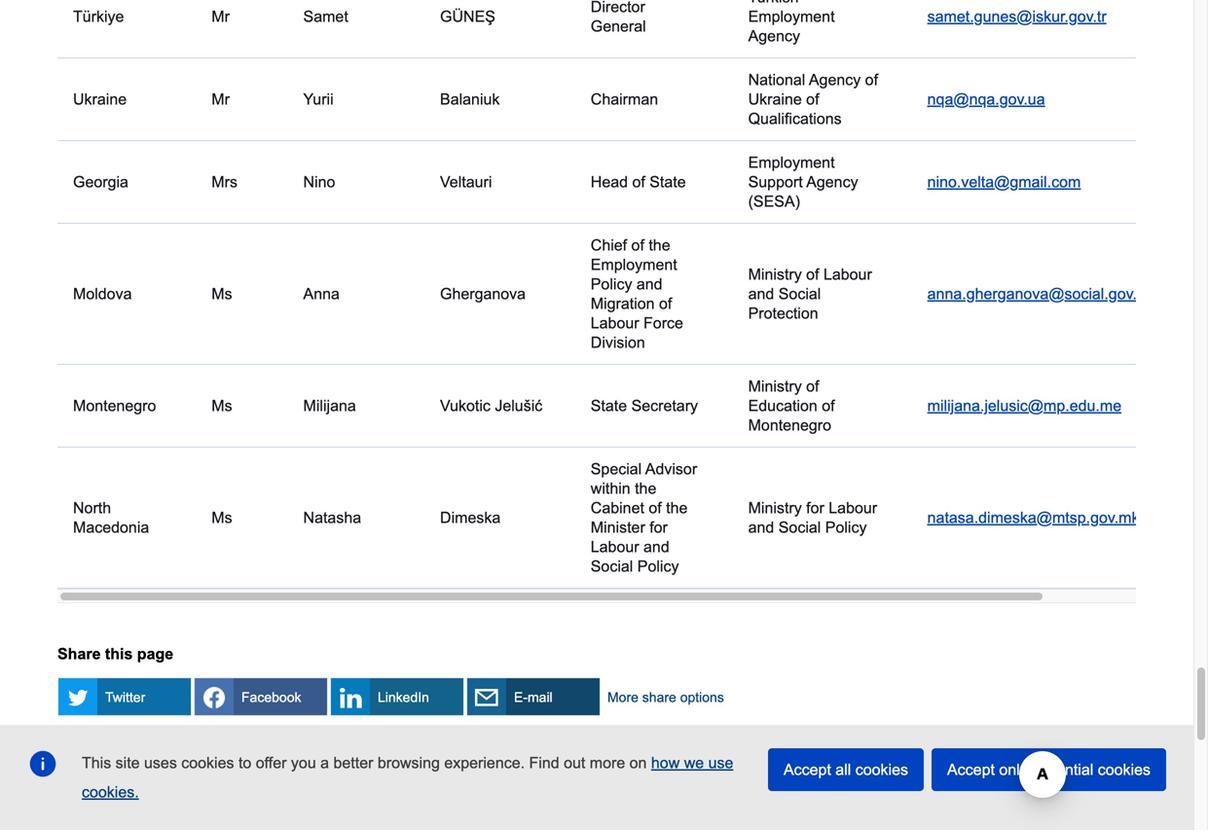 Task type: vqa. For each thing, say whether or not it's contained in the screenshot.
'trainings'
no



Task type: describe. For each thing, give the bounding box(es) containing it.
labour inside ministry for labour and social policy
[[829, 500, 878, 517]]

north macedonia
[[73, 500, 149, 537]]

use
[[709, 755, 734, 772]]

agency inside national agency of ukraine of qualifications
[[809, 71, 861, 89]]

advisor
[[646, 461, 697, 478]]

milijana
[[303, 397, 356, 415]]

2 vertical spatial the
[[666, 500, 688, 517]]

samet.gunes@iskur.gov.tr link
[[928, 8, 1107, 25]]

migration
[[591, 295, 655, 313]]

1 ukraine from the left
[[73, 90, 127, 108]]

cookies for this
[[181, 755, 234, 772]]

general
[[591, 17, 646, 35]]

social for of
[[779, 285, 821, 303]]

vukotic jelušić
[[440, 397, 543, 415]]

0 vertical spatial state
[[650, 173, 686, 191]]

balaniuk
[[440, 90, 504, 108]]

ministry for ministry of education of montenegro
[[749, 378, 802, 395]]

facebook link
[[194, 678, 328, 717]]

accept only essential cookies
[[948, 762, 1151, 779]]

labour inside special advisor within the cabinet of the minister for labour and social policy
[[591, 538, 639, 556]]

e-mail link
[[467, 678, 601, 717]]

north
[[73, 500, 111, 517]]

policy inside special advisor within the cabinet of the minister for labour and social policy
[[638, 558, 679, 575]]

1 vertical spatial the
[[635, 480, 657, 498]]

of up education
[[807, 378, 820, 395]]

better
[[334, 755, 373, 772]]

turkish employment agency
[[749, 0, 835, 45]]

samet.gunes@iskur.gov.tr
[[928, 8, 1107, 25]]

jelušić
[[495, 397, 543, 415]]

ministry for ministry for labour and social policy
[[749, 500, 802, 517]]

moldova
[[73, 285, 132, 303]]

nino
[[303, 173, 335, 191]]

how
[[651, 755, 680, 772]]

head
[[591, 173, 628, 191]]

director
[[591, 0, 645, 15]]

(sesa)
[[749, 193, 801, 210]]

secretary
[[632, 397, 698, 415]]

of inside ministry of labour and social protection
[[807, 266, 820, 283]]

out
[[564, 755, 586, 772]]

support
[[749, 173, 803, 191]]

qualifications
[[749, 110, 842, 127]]

yurii
[[303, 90, 334, 108]]

mr for yurii
[[212, 90, 230, 108]]

0 vertical spatial montenegro
[[73, 397, 156, 415]]

minister
[[591, 519, 645, 537]]

montenegro inside ministry of education of montenegro
[[749, 417, 832, 434]]

anna
[[303, 285, 340, 303]]

samet
[[303, 8, 348, 25]]

and inside chief of the employment policy and migration of labour force division
[[637, 276, 663, 293]]

accept only essential cookies link
[[932, 749, 1167, 792]]

we
[[684, 755, 704, 772]]

only
[[1000, 762, 1028, 779]]

policy inside chief of the employment policy and migration of labour force division
[[591, 276, 633, 293]]

milijana.jelusic@mp.edu.me
[[928, 397, 1122, 415]]

georgia
[[73, 173, 128, 191]]

national agency of ukraine of qualifications
[[749, 71, 879, 127]]

ukraine inside national agency of ukraine of qualifications
[[749, 90, 802, 108]]

more
[[590, 755, 625, 772]]

share this page
[[57, 646, 174, 663]]

accept for accept all cookies
[[784, 762, 832, 779]]

1 vertical spatial state
[[591, 397, 627, 415]]

state secretary
[[591, 397, 698, 415]]

turkish
[[749, 0, 799, 6]]

force
[[644, 314, 684, 332]]

labour inside chief of the employment policy and migration of labour force division
[[591, 314, 639, 332]]

türkiye
[[73, 8, 128, 25]]

agency for turkish employment agency
[[749, 27, 801, 45]]

twitter
[[105, 690, 145, 706]]

social inside special advisor within the cabinet of the minister for labour and social policy
[[591, 558, 633, 575]]

of up force
[[659, 295, 672, 313]]

linkedin
[[378, 690, 429, 706]]

the inside chief of the employment policy and migration of labour force division
[[649, 237, 671, 254]]

cookies.
[[82, 784, 139, 802]]

ministry for ministry of labour and social protection
[[749, 266, 802, 283]]

find
[[529, 755, 560, 772]]

special
[[591, 461, 642, 478]]

nino.velta@gmail.com link
[[928, 173, 1081, 191]]

anna.gherganova@social.gov.md
[[928, 285, 1159, 303]]

accept all cookies link
[[768, 749, 924, 792]]

employment support agency (sesa)
[[749, 154, 859, 210]]

mrs
[[212, 173, 238, 191]]

e-mail
[[514, 690, 553, 706]]

of right chief
[[632, 237, 645, 254]]

mail
[[528, 690, 553, 706]]

of inside special advisor within the cabinet of the minister for labour and social policy
[[649, 500, 662, 517]]

this
[[82, 755, 111, 772]]



Task type: locate. For each thing, give the bounding box(es) containing it.
director general
[[591, 0, 646, 35]]

accept left all
[[784, 762, 832, 779]]

chief of the employment policy and migration of labour force division
[[591, 237, 684, 351]]

0 vertical spatial agency
[[749, 27, 801, 45]]

güneş
[[440, 8, 496, 25]]

page
[[137, 646, 174, 663]]

2 ukraine from the left
[[749, 90, 802, 108]]

1 horizontal spatial accept
[[948, 762, 995, 779]]

2 vertical spatial ms
[[212, 509, 232, 527]]

ministry inside ministry of labour and social protection
[[749, 266, 802, 283]]

accept inside accept only essential cookies link
[[948, 762, 995, 779]]

0 vertical spatial ms
[[212, 285, 232, 303]]

state right head
[[650, 173, 686, 191]]

1 vertical spatial montenegro
[[749, 417, 832, 434]]

how we use cookies.
[[82, 755, 734, 802]]

1 horizontal spatial cookies
[[856, 762, 909, 779]]

for inside ministry for labour and social policy
[[807, 500, 825, 517]]

state left the secretary
[[591, 397, 627, 415]]

cookies right all
[[856, 762, 909, 779]]

education
[[749, 397, 818, 415]]

montenegro
[[73, 397, 156, 415], [749, 417, 832, 434]]

3 ms from the top
[[212, 509, 232, 527]]

0 vertical spatial for
[[807, 500, 825, 517]]

accept
[[784, 762, 832, 779], [948, 762, 995, 779]]

this
[[105, 646, 133, 663]]

cookies right essential in the bottom of the page
[[1098, 762, 1151, 779]]

1 horizontal spatial state
[[650, 173, 686, 191]]

labour inside ministry of labour and social protection
[[824, 266, 872, 283]]

2 vertical spatial policy
[[638, 558, 679, 575]]

social
[[779, 285, 821, 303], [779, 519, 821, 537], [591, 558, 633, 575]]

ministry inside ministry for labour and social policy
[[749, 500, 802, 517]]

gherganova
[[440, 285, 526, 303]]

1 vertical spatial ms
[[212, 397, 232, 415]]

twitter link
[[57, 678, 192, 717]]

to
[[239, 755, 252, 772]]

experience.
[[444, 755, 525, 772]]

you
[[291, 755, 316, 772]]

chairman
[[591, 90, 663, 108]]

cookies for accept
[[1098, 762, 1151, 779]]

and inside ministry of labour and social protection
[[749, 285, 775, 303]]

site
[[116, 755, 140, 772]]

2 vertical spatial employment
[[591, 256, 678, 274]]

offer
[[256, 755, 287, 772]]

2 mr from the top
[[212, 90, 230, 108]]

employment up support
[[749, 154, 835, 171]]

protection
[[749, 305, 819, 322]]

ukraine down türkiye on the top of the page
[[73, 90, 127, 108]]

nino.velta@gmail.com
[[928, 173, 1081, 191]]

0 vertical spatial policy
[[591, 276, 633, 293]]

1 horizontal spatial policy
[[638, 558, 679, 575]]

0 horizontal spatial state
[[591, 397, 627, 415]]

2 horizontal spatial cookies
[[1098, 762, 1151, 779]]

macedonia
[[73, 519, 149, 537]]

of right the cabinet
[[649, 500, 662, 517]]

accept inside accept all cookies link
[[784, 762, 832, 779]]

dimeska
[[440, 509, 501, 527]]

natasha
[[303, 509, 361, 527]]

employment down the 'turkish'
[[749, 8, 835, 25]]

policy inside ministry for labour and social policy
[[826, 519, 867, 537]]

uses
[[144, 755, 177, 772]]

ministry inside ministry of education of montenegro
[[749, 378, 802, 395]]

2 horizontal spatial policy
[[826, 519, 867, 537]]

national
[[749, 71, 806, 89]]

0 horizontal spatial cookies
[[181, 755, 234, 772]]

employment inside employment support agency (sesa)
[[749, 154, 835, 171]]

labour
[[824, 266, 872, 283], [591, 314, 639, 332], [829, 500, 878, 517], [591, 538, 639, 556]]

agency up qualifications
[[809, 71, 861, 89]]

1 horizontal spatial for
[[807, 500, 825, 517]]

of up qualifications
[[807, 90, 820, 108]]

0 horizontal spatial for
[[650, 519, 668, 537]]

mr for samet
[[212, 8, 230, 25]]

0 horizontal spatial ukraine
[[73, 90, 127, 108]]

ms for montenegro
[[212, 397, 232, 415]]

division
[[591, 334, 646, 351]]

0 vertical spatial employment
[[749, 8, 835, 25]]

social inside ministry for labour and social policy
[[779, 519, 821, 537]]

agency inside employment support agency (sesa)
[[807, 173, 859, 191]]

milijana.jelusic@mp.edu.me link
[[928, 397, 1122, 415]]

ms for north macedonia
[[212, 509, 232, 527]]

of right 'national'
[[866, 71, 879, 89]]

share
[[643, 690, 677, 706]]

all
[[836, 762, 852, 779]]

0 vertical spatial the
[[649, 237, 671, 254]]

facebook
[[242, 690, 301, 706]]

for inside special advisor within the cabinet of the minister for labour and social policy
[[650, 519, 668, 537]]

of up protection
[[807, 266, 820, 283]]

1 vertical spatial employment
[[749, 154, 835, 171]]

ms for moldova
[[212, 285, 232, 303]]

veltauri
[[440, 173, 492, 191]]

ministry
[[749, 266, 802, 283], [749, 378, 802, 395], [749, 500, 802, 517]]

chief
[[591, 237, 627, 254]]

0 horizontal spatial policy
[[591, 276, 633, 293]]

accept for accept only essential cookies
[[948, 762, 995, 779]]

2 vertical spatial agency
[[807, 173, 859, 191]]

how we use cookies. link
[[82, 755, 734, 802]]

options
[[680, 690, 724, 706]]

more share options
[[608, 690, 724, 706]]

2 ministry from the top
[[749, 378, 802, 395]]

cookies
[[181, 755, 234, 772], [856, 762, 909, 779], [1098, 762, 1151, 779]]

browsing
[[378, 755, 440, 772]]

anna.gherganova@social.gov.md link
[[928, 285, 1159, 303]]

1 ministry from the top
[[749, 266, 802, 283]]

3 ministry from the top
[[749, 500, 802, 517]]

1 horizontal spatial montenegro
[[749, 417, 832, 434]]

e-
[[514, 690, 528, 706]]

1 vertical spatial agency
[[809, 71, 861, 89]]

a
[[321, 755, 329, 772]]

of right head
[[633, 173, 646, 191]]

ministry of labour and social protection
[[749, 266, 872, 322]]

1 ms from the top
[[212, 285, 232, 303]]

linkedin link
[[330, 678, 465, 717]]

1 vertical spatial mr
[[212, 90, 230, 108]]

natasa.dimeska@mtsp.gov.mk
[[928, 509, 1140, 527]]

2 ms from the top
[[212, 397, 232, 415]]

essential
[[1033, 762, 1094, 779]]

agency for employment support agency (sesa)
[[807, 173, 859, 191]]

1 horizontal spatial ukraine
[[749, 90, 802, 108]]

policy
[[591, 276, 633, 293], [826, 519, 867, 537], [638, 558, 679, 575]]

2 vertical spatial ministry
[[749, 500, 802, 517]]

for
[[807, 500, 825, 517], [650, 519, 668, 537]]

0 horizontal spatial accept
[[784, 762, 832, 779]]

1 mr from the top
[[212, 8, 230, 25]]

nqa@nqa.gov.ua link
[[928, 90, 1046, 108]]

employment inside chief of the employment policy and migration of labour force division
[[591, 256, 678, 274]]

nqa@nqa.gov.ua
[[928, 90, 1046, 108]]

agency right support
[[807, 173, 859, 191]]

mr
[[212, 8, 230, 25], [212, 90, 230, 108]]

0 vertical spatial mr
[[212, 8, 230, 25]]

ms
[[212, 285, 232, 303], [212, 397, 232, 415], [212, 509, 232, 527]]

ukraine
[[73, 90, 127, 108], [749, 90, 802, 108]]

1 vertical spatial for
[[650, 519, 668, 537]]

accept left only at bottom
[[948, 762, 995, 779]]

ministry of education of montenegro
[[749, 378, 835, 434]]

natasa.dimeska@mtsp.gov.mk link
[[928, 509, 1140, 527]]

vukotic
[[440, 397, 491, 415]]

agency inside turkish employment agency
[[749, 27, 801, 45]]

more
[[608, 690, 639, 706]]

1 accept from the left
[[784, 762, 832, 779]]

social inside ministry of labour and social protection
[[779, 285, 821, 303]]

and inside ministry for labour and social policy
[[749, 519, 775, 537]]

and inside special advisor within the cabinet of the minister for labour and social policy
[[644, 538, 670, 556]]

2 accept from the left
[[948, 762, 995, 779]]

1 vertical spatial policy
[[826, 519, 867, 537]]

agency down the 'turkish'
[[749, 27, 801, 45]]

share
[[57, 646, 101, 663]]

cabinet
[[591, 500, 645, 517]]

0 horizontal spatial montenegro
[[73, 397, 156, 415]]

employment down chief
[[591, 256, 678, 274]]

0 vertical spatial ministry
[[749, 266, 802, 283]]

ukraine down 'national'
[[749, 90, 802, 108]]

within
[[591, 480, 631, 498]]

social for for
[[779, 519, 821, 537]]

on
[[630, 755, 647, 772]]

0 vertical spatial social
[[779, 285, 821, 303]]

of right education
[[822, 397, 835, 415]]

1 vertical spatial ministry
[[749, 378, 802, 395]]

2 vertical spatial social
[[591, 558, 633, 575]]

1 vertical spatial social
[[779, 519, 821, 537]]

cookies left to on the left of page
[[181, 755, 234, 772]]

employment
[[749, 8, 835, 25], [749, 154, 835, 171], [591, 256, 678, 274]]

this site uses cookies to offer you a better browsing experience. find out more on
[[82, 755, 651, 772]]

accept all cookies
[[784, 762, 909, 779]]

head of state
[[591, 173, 686, 191]]



